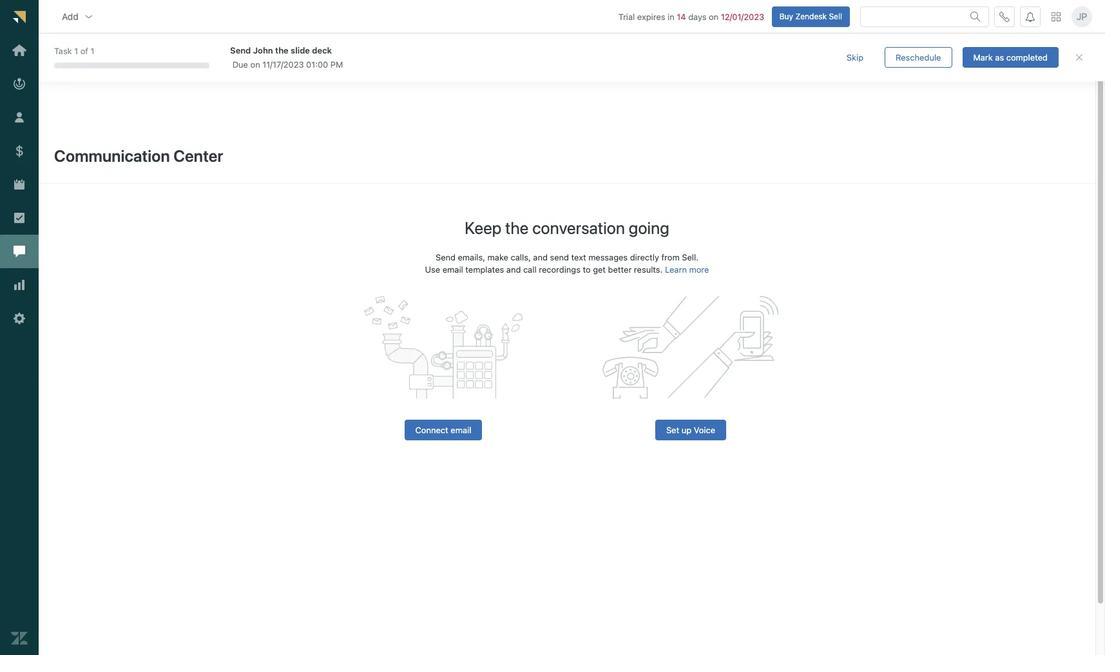 Task type: vqa. For each thing, say whether or not it's contained in the screenshot.
Get Started
no



Task type: describe. For each thing, give the bounding box(es) containing it.
directly
[[630, 252, 660, 263]]

reschedule button
[[885, 47, 953, 68]]

center
[[174, 146, 223, 165]]

1 1 from the left
[[74, 46, 78, 56]]

learn
[[665, 264, 687, 274]]

search image
[[971, 11, 981, 22]]

results.
[[634, 264, 663, 274]]

better
[[608, 264, 632, 274]]

calls image
[[1000, 11, 1010, 22]]

on inside send john the slide deck due on 11/17/2023 01:00 pm
[[251, 59, 260, 70]]

mark as completed
[[974, 52, 1048, 62]]

jp
[[1077, 11, 1088, 22]]

use
[[425, 264, 440, 274]]

trial expires in 14 days on 12/01/2023
[[619, 11, 765, 22]]

slide
[[291, 45, 310, 55]]

voice
[[694, 425, 716, 435]]

more
[[690, 264, 710, 274]]

in
[[668, 11, 675, 22]]

12/01/2023
[[721, 11, 765, 22]]

cancel image
[[1075, 52, 1085, 63]]

the inside send john the slide deck due on 11/17/2023 01:00 pm
[[275, 45, 289, 55]]

connect
[[416, 425, 449, 435]]

messages
[[589, 252, 628, 263]]

due
[[233, 59, 248, 70]]

14
[[677, 11, 686, 22]]

send
[[550, 252, 569, 263]]

1 vertical spatial email
[[451, 425, 472, 435]]

0 vertical spatial on
[[709, 11, 719, 22]]

trial
[[619, 11, 635, 22]]

communication center
[[54, 146, 223, 165]]

task 1 of 1
[[54, 46, 94, 56]]

zendesk products image
[[1052, 12, 1061, 21]]

send for emails,
[[436, 252, 456, 263]]

to
[[583, 264, 591, 274]]

up
[[682, 425, 692, 435]]

jp button
[[1072, 6, 1093, 27]]

set up voice
[[667, 425, 716, 435]]

buy zendesk sell
[[780, 11, 843, 21]]

skip
[[847, 52, 864, 62]]

2 1 from the left
[[91, 46, 94, 56]]

11/17/2023
[[263, 59, 304, 70]]

chevron down image
[[84, 11, 94, 22]]

completed
[[1007, 52, 1048, 62]]

keep the conversation going
[[465, 218, 670, 237]]

mark
[[974, 52, 993, 62]]

keep
[[465, 218, 502, 237]]

add
[[62, 11, 79, 22]]

skip button
[[836, 47, 875, 68]]



Task type: locate. For each thing, give the bounding box(es) containing it.
pm
[[331, 59, 343, 70]]

send up use
[[436, 252, 456, 263]]

and down calls,
[[507, 264, 521, 274]]

call
[[524, 264, 537, 274]]

going
[[629, 218, 670, 237]]

set
[[667, 425, 680, 435]]

templates
[[466, 264, 504, 274]]

task
[[54, 46, 72, 56]]

recordings
[[539, 264, 581, 274]]

0 vertical spatial the
[[275, 45, 289, 55]]

1 vertical spatial and
[[507, 264, 521, 274]]

send for john
[[230, 45, 251, 55]]

send john the slide deck due on 11/17/2023 01:00 pm
[[230, 45, 343, 70]]

and up call
[[533, 252, 548, 263]]

deck
[[312, 45, 332, 55]]

buy
[[780, 11, 794, 21]]

learn more link
[[665, 264, 710, 275]]

1 horizontal spatial 1
[[91, 46, 94, 56]]

on right days
[[709, 11, 719, 22]]

bell image
[[1026, 11, 1036, 22]]

emails,
[[458, 252, 486, 263]]

and
[[533, 252, 548, 263], [507, 264, 521, 274]]

1 horizontal spatial send
[[436, 252, 456, 263]]

as
[[996, 52, 1005, 62]]

email right use
[[443, 264, 463, 274]]

the
[[275, 45, 289, 55], [506, 218, 529, 237]]

0 vertical spatial send
[[230, 45, 251, 55]]

connect email link
[[405, 420, 483, 441]]

john
[[253, 45, 273, 55]]

1 horizontal spatial on
[[709, 11, 719, 22]]

communication
[[54, 146, 170, 165]]

get
[[593, 264, 606, 274]]

0 horizontal spatial send
[[230, 45, 251, 55]]

email inside send emails, make calls, and send text messages directly from sell. use email templates and call recordings to get better results. learn more
[[443, 264, 463, 274]]

the up calls,
[[506, 218, 529, 237]]

send
[[230, 45, 251, 55], [436, 252, 456, 263]]

on right the due
[[251, 59, 260, 70]]

mark as completed button
[[963, 47, 1059, 68]]

email right connect
[[451, 425, 472, 435]]

send emails, make calls, and send text messages directly from sell. use email templates and call recordings to get better results. learn more
[[425, 252, 710, 274]]

1
[[74, 46, 78, 56], [91, 46, 94, 56]]

conversation
[[533, 218, 625, 237]]

0 vertical spatial email
[[443, 264, 463, 274]]

zendesk
[[796, 11, 827, 21]]

expires
[[638, 11, 666, 22]]

the up the 11/17/2023
[[275, 45, 289, 55]]

0 vertical spatial and
[[533, 252, 548, 263]]

reschedule
[[896, 52, 942, 62]]

send john the slide deck link
[[230, 44, 813, 56]]

0 horizontal spatial 1
[[74, 46, 78, 56]]

sell
[[829, 11, 843, 21]]

0 horizontal spatial the
[[275, 45, 289, 55]]

1 horizontal spatial the
[[506, 218, 529, 237]]

sell.
[[682, 252, 699, 263]]

0 horizontal spatial on
[[251, 59, 260, 70]]

connect email
[[416, 425, 472, 435]]

1 vertical spatial on
[[251, 59, 260, 70]]

email
[[443, 264, 463, 274], [451, 425, 472, 435]]

1 vertical spatial the
[[506, 218, 529, 237]]

1 horizontal spatial and
[[533, 252, 548, 263]]

from
[[662, 252, 680, 263]]

text
[[572, 252, 587, 263]]

days
[[689, 11, 707, 22]]

set up voice link
[[656, 420, 727, 441]]

0 horizontal spatial and
[[507, 264, 521, 274]]

on
[[709, 11, 719, 22], [251, 59, 260, 70]]

1 vertical spatial send
[[436, 252, 456, 263]]

make
[[488, 252, 509, 263]]

1 right of
[[91, 46, 94, 56]]

1 left of
[[74, 46, 78, 56]]

zendesk image
[[11, 630, 28, 647]]

send inside send john the slide deck due on 11/17/2023 01:00 pm
[[230, 45, 251, 55]]

calls,
[[511, 252, 531, 263]]

send up the due
[[230, 45, 251, 55]]

of
[[80, 46, 88, 56]]

01:00
[[306, 59, 328, 70]]

send inside send emails, make calls, and send text messages directly from sell. use email templates and call recordings to get better results. learn more
[[436, 252, 456, 263]]

add button
[[52, 4, 104, 29]]

buy zendesk sell button
[[772, 6, 850, 27]]



